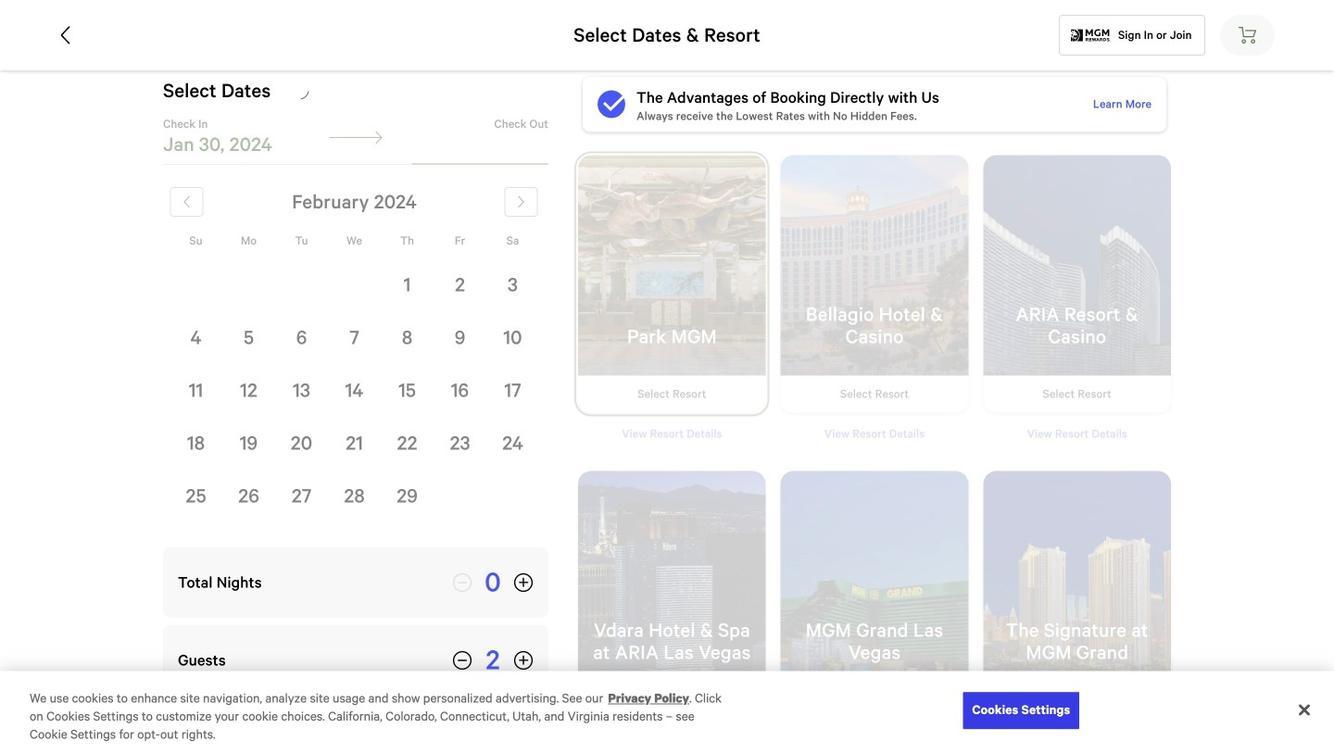 Task type: vqa. For each thing, say whether or not it's contained in the screenshot.
View Resort Details
no



Task type: describe. For each thing, give the bounding box(es) containing it.
calendar application
[[158, 165, 1335, 576]]

prices are loading. please wait element
[[289, 80, 310, 100]]



Task type: locate. For each thing, give the bounding box(es) containing it.
privacy alert dialog
[[0, 672, 1335, 754]]

Check In text field
[[163, 123, 330, 164]]

Check Out text field
[[382, 123, 549, 164]]

None radio
[[575, 151, 770, 416], [777, 151, 973, 416], [575, 467, 770, 733], [777, 467, 973, 733], [980, 467, 1175, 733], [575, 151, 770, 416], [777, 151, 973, 416], [575, 467, 770, 733], [777, 467, 973, 733], [980, 467, 1175, 733]]

prices are loading. please wait image
[[289, 80, 310, 100]]

None radio
[[980, 151, 1175, 416]]

option group
[[571, 146, 1179, 754]]



